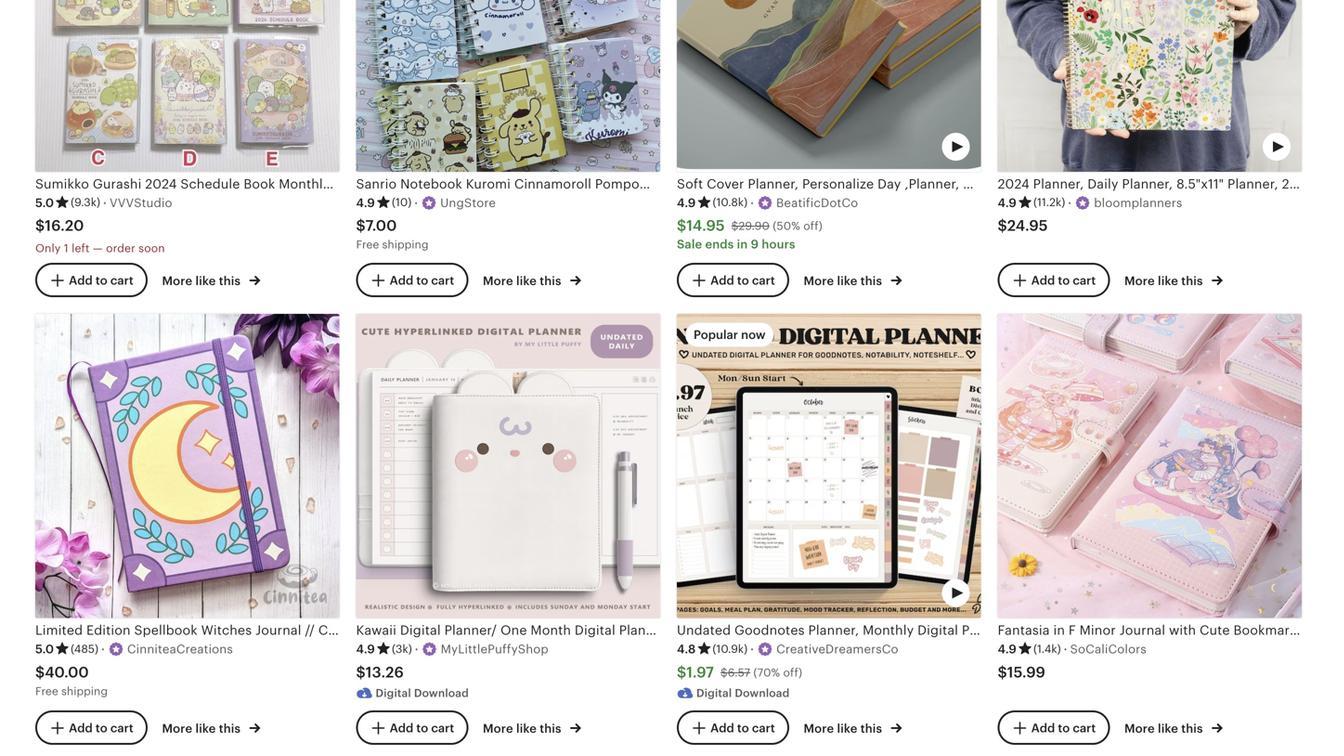 Task type: vqa. For each thing, say whether or not it's contained in the screenshot.
the leftmost 1.95
no



Task type: describe. For each thing, give the bounding box(es) containing it.
add down the 6.57
[[711, 721, 735, 735]]

1.97
[[687, 664, 714, 681]]

popular
[[694, 328, 739, 342]]

more like this for 24.95
[[1125, 274, 1207, 288]]

order
[[106, 242, 136, 255]]

add to cart for 7.00
[[390, 274, 455, 288]]

$ for $ 40.00 free shipping
[[35, 664, 45, 681]]

$ for $ 13.26
[[356, 664, 366, 681]]

hours
[[762, 237, 796, 251]]

add for 16.20
[[69, 274, 93, 288]]

5.0 for 40.00
[[35, 642, 54, 656]]

to for 16.20
[[96, 274, 108, 288]]

now
[[741, 328, 766, 342]]

like for 16.20
[[196, 274, 216, 288]]

· for (10.8k)
[[751, 196, 754, 210]]

this for 7.00
[[540, 274, 562, 288]]

$ 14.95 $ 29.90 (50% off) sale ends in 9 hours
[[677, 217, 823, 251]]

(3k)
[[392, 643, 412, 655]]

more for 7.00
[[483, 274, 513, 288]]

more for 13.26
[[483, 722, 513, 736]]

kawaii digital planner/ one month digital planner/ undated digital planner/ cute digital planner/ daily digital planner/ goodnotes planner image
[[356, 314, 661, 618]]

add to cart for 24.95
[[1032, 274, 1097, 288]]

$ 16.20 only 1 left — order soon
[[35, 217, 165, 255]]

this for 16.20
[[219, 274, 241, 288]]

shipping for 7.00
[[382, 238, 429, 251]]

like for 24.95
[[1158, 274, 1179, 288]]

· for (10.9k)
[[751, 642, 754, 656]]

more like this link for 15.99
[[1125, 718, 1223, 737]]

9
[[751, 237, 759, 251]]

cart for 13.26
[[431, 721, 455, 735]]

· right (9.3k)
[[103, 196, 107, 210]]

add to cart button for 24.95
[[998, 263, 1110, 297]]

more like this link for 40.00
[[162, 718, 260, 737]]

add for 13.26
[[390, 721, 414, 735]]

cart for 40.00
[[110, 721, 134, 735]]

like for 40.00
[[196, 722, 216, 736]]

16.20
[[45, 217, 84, 234]]

29.90
[[739, 220, 770, 232]]

7.00
[[366, 217, 397, 234]]

add down "ends"
[[711, 274, 735, 288]]

sanrio notebook kuromi cinnamoroll pompompurin my melody daily weekly planner agenda weekly stationery office school supplies image
[[356, 0, 661, 172]]

2024 planner, daily planner, 8.5"x11" planner, 2024 calendar, large planner, january-december planner, garden party image
[[998, 0, 1302, 172]]

4.9 for $ 13.26
[[356, 642, 375, 656]]

cart for 7.00
[[431, 274, 455, 288]]

undated goodnotes planner, monthly digital planner, goodnotes template, ipad planner, digital journal pdf, goodnotes stickers boho, simple image
[[677, 314, 982, 618]]

add for 24.95
[[1032, 274, 1056, 288]]

add to cart for 40.00
[[69, 721, 134, 735]]

(10.8k)
[[713, 196, 748, 209]]

add to cart down in
[[711, 274, 776, 288]]

add for 40.00
[[69, 721, 93, 735]]

4.9 up 14.95
[[677, 196, 696, 210]]

(10.9k)
[[713, 643, 748, 655]]

add for 7.00
[[390, 274, 414, 288]]

like for 13.26
[[517, 722, 537, 736]]

$ inside $ 1.97 $ 6.57 (70% off)
[[721, 667, 728, 679]]

to for 15.99
[[1059, 721, 1070, 735]]

in
[[737, 237, 748, 251]]

digital download for 13.26
[[376, 687, 469, 699]]

4.9 for $ 24.95
[[998, 196, 1017, 210]]

cart for 16.20
[[110, 274, 134, 288]]

6.57
[[728, 667, 751, 679]]

off) for 1.97
[[784, 667, 803, 679]]

13.26
[[366, 664, 404, 681]]

digital for 13.26
[[376, 687, 411, 699]]

add to cart for 16.20
[[69, 274, 134, 288]]

—
[[93, 242, 103, 255]]

(50%
[[773, 220, 801, 232]]

24.95
[[1008, 217, 1048, 234]]

ends
[[706, 237, 734, 251]]

sumikko gurashi 2024 schedule book monthly weekly planner calendar book office agenda journal notebook stationery back to school gift image
[[35, 0, 340, 172]]

4.9 for $ 15.99
[[998, 642, 1017, 656]]

off) for 14.95
[[804, 220, 823, 232]]

download for $ 13.26
[[414, 687, 469, 699]]

add to cart button for 15.99
[[998, 711, 1110, 745]]

· for (485)
[[101, 642, 105, 656]]

add for 15.99
[[1032, 721, 1056, 735]]

$ 13.26
[[356, 664, 404, 681]]

(11.2k)
[[1034, 196, 1066, 209]]

$ for $ 16.20 only 1 left — order soon
[[35, 217, 45, 234]]

shipping for 40.00
[[61, 685, 108, 698]]

(485)
[[71, 643, 98, 655]]

· for (11.2k)
[[1069, 196, 1072, 210]]

add to cart button for 40.00
[[35, 711, 148, 745]]

more like this for 16.20
[[162, 274, 244, 288]]



Task type: locate. For each thing, give the bounding box(es) containing it.
$ inside $ 40.00 free shipping
[[35, 664, 45, 681]]

digital download down 13.26
[[376, 687, 469, 699]]

· right (1.4k)
[[1064, 642, 1068, 656]]

more for 16.20
[[162, 274, 193, 288]]

more like this for 15.99
[[1125, 722, 1207, 736]]

add to cart for 15.99
[[1032, 721, 1097, 735]]

add to cart button down the 6.57
[[677, 711, 789, 745]]

shipping
[[382, 238, 429, 251], [61, 685, 108, 698]]

1 horizontal spatial free
[[356, 238, 379, 251]]

free down 7.00
[[356, 238, 379, 251]]

add down "15.99"
[[1032, 721, 1056, 735]]

to for 24.95
[[1059, 274, 1070, 288]]

· right (10.8k)
[[751, 196, 754, 210]]

$ 24.95
[[998, 217, 1048, 234]]

add to cart button down "15.99"
[[998, 711, 1110, 745]]

5.0 for 16.20
[[35, 196, 54, 210]]

add to cart down —
[[69, 274, 134, 288]]

more like this for 7.00
[[483, 274, 565, 288]]

(70%
[[754, 667, 781, 679]]

1
[[64, 242, 69, 255]]

(10)
[[392, 196, 412, 209]]

40.00
[[45, 664, 89, 681]]

this
[[219, 274, 241, 288], [540, 274, 562, 288], [861, 274, 883, 288], [1182, 274, 1204, 288], [219, 722, 241, 736], [540, 722, 562, 736], [861, 722, 883, 736], [1182, 722, 1204, 736]]

0 horizontal spatial digital
[[376, 687, 411, 699]]

free for 7.00
[[356, 238, 379, 251]]

free
[[356, 238, 379, 251], [35, 685, 58, 698]]

like for 7.00
[[517, 274, 537, 288]]

· right (10)
[[415, 196, 418, 210]]

· right (10.9k)
[[751, 642, 754, 656]]

add down 13.26
[[390, 721, 414, 735]]

off) inside $ 14.95 $ 29.90 (50% off) sale ends in 9 hours
[[804, 220, 823, 232]]

1 download from the left
[[414, 687, 469, 699]]

4.9
[[356, 196, 375, 210], [677, 196, 696, 210], [998, 196, 1017, 210], [356, 642, 375, 656], [998, 642, 1017, 656]]

download for $ 1.97 $ 6.57 (70% off)
[[735, 687, 790, 699]]

like
[[196, 274, 216, 288], [517, 274, 537, 288], [837, 274, 858, 288], [1158, 274, 1179, 288], [196, 722, 216, 736], [517, 722, 537, 736], [837, 722, 858, 736], [1158, 722, 1179, 736]]

free inside $ 40.00 free shipping
[[35, 685, 58, 698]]

more for 40.00
[[162, 722, 193, 736]]

0 horizontal spatial download
[[414, 687, 469, 699]]

digital download down the 6.57
[[697, 687, 790, 699]]

left
[[72, 242, 90, 255]]

more like this link
[[162, 270, 260, 290], [483, 270, 581, 290], [804, 270, 902, 290], [1125, 270, 1223, 290], [162, 718, 260, 737], [483, 718, 581, 737], [804, 718, 902, 737], [1125, 718, 1223, 737]]

add to cart down "15.99"
[[1032, 721, 1097, 735]]

add
[[69, 274, 93, 288], [390, 274, 414, 288], [711, 274, 735, 288], [1032, 274, 1056, 288], [69, 721, 93, 735], [390, 721, 414, 735], [711, 721, 735, 735], [1032, 721, 1056, 735]]

· right (3k)
[[415, 642, 419, 656]]

add to cart button down —
[[35, 263, 148, 297]]

cart for 24.95
[[1073, 274, 1097, 288]]

$ for $ 15.99
[[998, 664, 1008, 681]]

add down $ 40.00 free shipping
[[69, 721, 93, 735]]

2 5.0 from the top
[[35, 642, 54, 656]]

$ inside $ 16.20 only 1 left — order soon
[[35, 217, 45, 234]]

shipping down 7.00
[[382, 238, 429, 251]]

to for 7.00
[[417, 274, 428, 288]]

add to cart button for 7.00
[[356, 263, 468, 297]]

add to cart button for 13.26
[[356, 711, 468, 745]]

popular now
[[694, 328, 766, 342]]

digital
[[376, 687, 411, 699], [697, 687, 732, 699]]

like for 15.99
[[1158, 722, 1179, 736]]

free for 40.00
[[35, 685, 58, 698]]

4.9 up $ 13.26
[[356, 642, 375, 656]]

$ 40.00 free shipping
[[35, 664, 108, 698]]

15.99
[[1008, 664, 1046, 681]]

1 vertical spatial shipping
[[61, 685, 108, 698]]

add to cart button for 16.20
[[35, 263, 148, 297]]

more like this for 13.26
[[483, 722, 565, 736]]

product video element for $ 1.97 $ 6.57 (70% off)
[[677, 314, 982, 618]]

add to cart down $ 7.00 free shipping
[[390, 274, 455, 288]]

digital down 13.26
[[376, 687, 411, 699]]

4.9 up $ 15.99
[[998, 642, 1017, 656]]

add to cart button
[[35, 263, 148, 297], [356, 263, 468, 297], [677, 263, 789, 297], [998, 263, 1110, 297], [35, 711, 148, 745], [356, 711, 468, 745], [677, 711, 789, 745], [998, 711, 1110, 745]]

0 vertical spatial shipping
[[382, 238, 429, 251]]

1 horizontal spatial shipping
[[382, 238, 429, 251]]

add to cart button down in
[[677, 263, 789, 297]]

4.9 up 7.00
[[356, 196, 375, 210]]

$ for $ 24.95
[[998, 217, 1008, 234]]

product video element for $ 24.95
[[998, 0, 1302, 172]]

download
[[414, 687, 469, 699], [735, 687, 790, 699]]

2 digital download from the left
[[697, 687, 790, 699]]

(1.4k)
[[1034, 643, 1061, 655]]

more for 15.99
[[1125, 722, 1155, 736]]

5.0 up 40.00
[[35, 642, 54, 656]]

0 vertical spatial free
[[356, 238, 379, 251]]

free down 40.00
[[35, 685, 58, 698]]

add to cart button down $ 7.00 free shipping
[[356, 263, 468, 297]]

off)
[[804, 220, 823, 232], [784, 667, 803, 679]]

· for (10)
[[415, 196, 418, 210]]

this for 24.95
[[1182, 274, 1204, 288]]

more like this for 40.00
[[162, 722, 244, 736]]

add to cart button down $ 40.00 free shipping
[[35, 711, 148, 745]]

sale
[[677, 237, 703, 251]]

more like this link for 7.00
[[483, 270, 581, 290]]

limited edition spellbook witches journal // cute, kawaii, witch, dnd, stationery, halloween, bullet journal, sketch book image
[[35, 314, 340, 618]]

digital download for 1.97
[[697, 687, 790, 699]]

add down $ 7.00 free shipping
[[390, 274, 414, 288]]

1 digital download from the left
[[376, 687, 469, 699]]

(9.3k)
[[71, 196, 100, 209]]

$ for $ 14.95 $ 29.90 (50% off) sale ends in 9 hours
[[677, 217, 687, 234]]

add to cart down 13.26
[[390, 721, 455, 735]]

shipping inside $ 7.00 free shipping
[[382, 238, 429, 251]]

cart for 15.99
[[1073, 721, 1097, 735]]

·
[[103, 196, 107, 210], [415, 196, 418, 210], [751, 196, 754, 210], [1069, 196, 1072, 210], [101, 642, 105, 656], [415, 642, 419, 656], [751, 642, 754, 656], [1064, 642, 1068, 656]]

· for (1.4k)
[[1064, 642, 1068, 656]]

5.0 up 16.20
[[35, 196, 54, 210]]

· for (3k)
[[415, 642, 419, 656]]

14.95
[[687, 217, 725, 234]]

add to cart for 13.26
[[390, 721, 455, 735]]

1 vertical spatial 5.0
[[35, 642, 54, 656]]

digital download
[[376, 687, 469, 699], [697, 687, 790, 699]]

off) right (70%
[[784, 667, 803, 679]]

cart
[[110, 274, 134, 288], [431, 274, 455, 288], [752, 274, 776, 288], [1073, 274, 1097, 288], [110, 721, 134, 735], [431, 721, 455, 735], [752, 721, 776, 735], [1073, 721, 1097, 735]]

digital down 1.97
[[697, 687, 732, 699]]

add to cart button down 13.26
[[356, 711, 468, 745]]

0 horizontal spatial digital download
[[376, 687, 469, 699]]

0 vertical spatial off)
[[804, 220, 823, 232]]

to
[[96, 274, 108, 288], [417, 274, 428, 288], [738, 274, 749, 288], [1059, 274, 1070, 288], [96, 721, 108, 735], [417, 721, 428, 735], [738, 721, 749, 735], [1059, 721, 1070, 735]]

1 vertical spatial off)
[[784, 667, 803, 679]]

only
[[35, 242, 61, 255]]

add down 24.95
[[1032, 274, 1056, 288]]

$ 15.99
[[998, 664, 1046, 681]]

to for 40.00
[[96, 721, 108, 735]]

$ inside $ 7.00 free shipping
[[356, 217, 366, 234]]

0 horizontal spatial free
[[35, 685, 58, 698]]

0 horizontal spatial off)
[[784, 667, 803, 679]]

· right (485)
[[101, 642, 105, 656]]

more like this link for 24.95
[[1125, 270, 1223, 290]]

add down left
[[69, 274, 93, 288]]

1 horizontal spatial download
[[735, 687, 790, 699]]

fantasia in f minor journal with cute bookmark - 224 pages a5 soft leather cover with gold foil - cute pattern image
[[998, 314, 1302, 618]]

· right (11.2k)
[[1069, 196, 1072, 210]]

digital for 1.97
[[697, 687, 732, 699]]

more like this link for 16.20
[[162, 270, 260, 290]]

$
[[35, 217, 45, 234], [356, 217, 366, 234], [677, 217, 687, 234], [998, 217, 1008, 234], [732, 220, 739, 232], [35, 664, 45, 681], [356, 664, 366, 681], [677, 664, 687, 681], [998, 664, 1008, 681], [721, 667, 728, 679]]

1 horizontal spatial digital download
[[697, 687, 790, 699]]

soft cover planner, personalize day ,planner, planner 2024 ,eco friendly, hourly planner ,2024 hourly planner book, gratitude diary 2024 image
[[677, 0, 982, 172]]

0 horizontal spatial shipping
[[61, 685, 108, 698]]

0 vertical spatial 5.0
[[35, 196, 54, 210]]

2 digital from the left
[[697, 687, 732, 699]]

add to cart down $ 40.00 free shipping
[[69, 721, 134, 735]]

add to cart
[[69, 274, 134, 288], [390, 274, 455, 288], [711, 274, 776, 288], [1032, 274, 1097, 288], [69, 721, 134, 735], [390, 721, 455, 735], [711, 721, 776, 735], [1032, 721, 1097, 735]]

more
[[162, 274, 193, 288], [483, 274, 513, 288], [804, 274, 834, 288], [1125, 274, 1155, 288], [162, 722, 193, 736], [483, 722, 513, 736], [804, 722, 834, 736], [1125, 722, 1155, 736]]

5.0
[[35, 196, 54, 210], [35, 642, 54, 656]]

shipping inside $ 40.00 free shipping
[[61, 685, 108, 698]]

1 horizontal spatial off)
[[804, 220, 823, 232]]

1 horizontal spatial digital
[[697, 687, 732, 699]]

this for 40.00
[[219, 722, 241, 736]]

$ 7.00 free shipping
[[356, 217, 429, 251]]

add to cart down 24.95
[[1032, 274, 1097, 288]]

shipping down 40.00
[[61, 685, 108, 698]]

$ for $ 1.97 $ 6.57 (70% off)
[[677, 664, 687, 681]]

more for 24.95
[[1125, 274, 1155, 288]]

1 digital from the left
[[376, 687, 411, 699]]

add to cart down the 6.57
[[711, 721, 776, 735]]

2 download from the left
[[735, 687, 790, 699]]

$ for $ 7.00 free shipping
[[356, 217, 366, 234]]

more like this link for 13.26
[[483, 718, 581, 737]]

free inside $ 7.00 free shipping
[[356, 238, 379, 251]]

this for 15.99
[[1182, 722, 1204, 736]]

4.9 up $ 24.95 at the right top of page
[[998, 196, 1017, 210]]

add to cart button down 24.95
[[998, 263, 1110, 297]]

to for 13.26
[[417, 721, 428, 735]]

this for 13.26
[[540, 722, 562, 736]]

product video element
[[677, 0, 982, 172], [998, 0, 1302, 172], [677, 314, 982, 618]]

1 5.0 from the top
[[35, 196, 54, 210]]

$ 1.97 $ 6.57 (70% off)
[[677, 664, 803, 681]]

1 vertical spatial free
[[35, 685, 58, 698]]

4.8
[[677, 642, 696, 656]]

more like this
[[162, 274, 244, 288], [483, 274, 565, 288], [804, 274, 886, 288], [1125, 274, 1207, 288], [162, 722, 244, 736], [483, 722, 565, 736], [804, 722, 886, 736], [1125, 722, 1207, 736]]

soon
[[139, 242, 165, 255]]

off) inside $ 1.97 $ 6.57 (70% off)
[[784, 667, 803, 679]]

off) right (50%
[[804, 220, 823, 232]]



